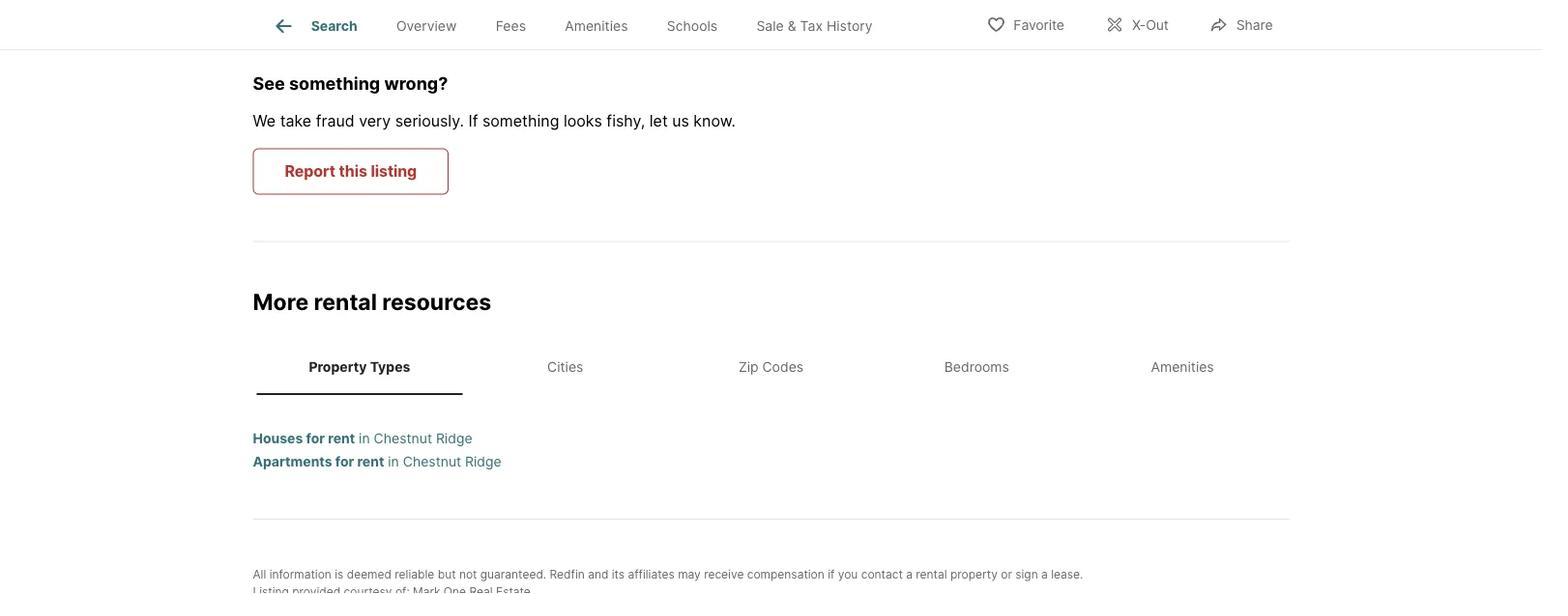 Task type: vqa. For each thing, say whether or not it's contained in the screenshot.
rightmost something
yes



Task type: describe. For each thing, give the bounding box(es) containing it.
share
[[1237, 17, 1273, 33]]

x-
[[1132, 17, 1146, 33]]

cities
[[547, 360, 583, 376]]

0 vertical spatial ridge
[[436, 431, 472, 447]]

know.
[[694, 112, 736, 131]]

more rental resources
[[253, 289, 491, 316]]

share button
[[1193, 4, 1290, 44]]

more
[[253, 289, 309, 316]]

if
[[828, 568, 835, 582]]

wrong?
[[384, 73, 448, 94]]

receive
[[704, 568, 744, 582]]

1 vertical spatial chestnut
[[403, 454, 461, 470]]

is
[[335, 568, 344, 582]]

0 horizontal spatial for
[[306, 431, 325, 447]]

lease.
[[1051, 568, 1083, 582]]

tab list containing property types
[[253, 340, 1290, 396]]

x-out button
[[1089, 4, 1185, 44]]

property
[[950, 568, 998, 582]]

1 horizontal spatial something
[[482, 112, 559, 131]]

types
[[370, 360, 410, 376]]

apartments
[[253, 454, 332, 470]]

report
[[285, 163, 336, 181]]

fees
[[496, 18, 526, 34]]

all
[[253, 568, 266, 582]]

cities tab
[[463, 344, 668, 392]]

sale & tax history tab
[[737, 3, 892, 49]]

and
[[588, 568, 609, 582]]

1 a from the left
[[906, 568, 913, 582]]

fraud
[[316, 112, 355, 131]]

may
[[678, 568, 701, 582]]

you
[[838, 568, 858, 582]]

search link
[[272, 15, 357, 38]]

fees tab
[[476, 3, 546, 49]]

sale & tax history
[[757, 18, 873, 34]]

compensation
[[747, 568, 825, 582]]

0 vertical spatial amenities
[[565, 18, 628, 34]]

zip codes
[[739, 360, 804, 376]]

&
[[788, 18, 796, 34]]

1 vertical spatial for
[[335, 454, 354, 470]]

1 horizontal spatial rental
[[916, 568, 947, 582]]

rental inside heading
[[314, 289, 377, 316]]

guaranteed.
[[480, 568, 547, 582]]

1 vertical spatial ridge
[[465, 454, 502, 470]]

property types tab
[[257, 344, 463, 392]]

history
[[827, 18, 873, 34]]

0 vertical spatial amenities tab
[[546, 3, 648, 49]]

sale
[[757, 18, 784, 34]]

tab list containing search
[[253, 0, 908, 49]]

schools
[[667, 18, 718, 34]]

out
[[1146, 17, 1169, 33]]

seriously.
[[395, 112, 464, 131]]

affiliates
[[628, 568, 675, 582]]

1 horizontal spatial amenities
[[1151, 360, 1214, 376]]

we take fraud very seriously. if something looks fishy, let us know.
[[253, 112, 736, 131]]

houses for rent in chestnut ridge apartments for rent in chestnut ridge
[[253, 431, 502, 470]]

overview
[[396, 18, 457, 34]]

us
[[672, 112, 689, 131]]

contact
[[861, 568, 903, 582]]



Task type: locate. For each thing, give the bounding box(es) containing it.
resources
[[382, 289, 491, 316]]

1 vertical spatial rental
[[916, 568, 947, 582]]

search
[[311, 18, 357, 34]]

0 horizontal spatial in
[[359, 431, 370, 447]]

bedrooms
[[945, 360, 1009, 376]]

1 vertical spatial tab list
[[253, 340, 1290, 396]]

0 horizontal spatial something
[[289, 73, 380, 94]]

a
[[906, 568, 913, 582], [1042, 568, 1048, 582]]

chestnut
[[374, 431, 432, 447], [403, 454, 461, 470]]

something right the if
[[482, 112, 559, 131]]

0 vertical spatial rental
[[314, 289, 377, 316]]

in down types
[[388, 454, 399, 470]]

1 tab list from the top
[[253, 0, 908, 49]]

not
[[459, 568, 477, 582]]

we
[[253, 112, 276, 131]]

for up apartments
[[306, 431, 325, 447]]

tax
[[800, 18, 823, 34]]

0 vertical spatial tab list
[[253, 0, 908, 49]]

property types
[[309, 360, 410, 376]]

amenities
[[565, 18, 628, 34], [1151, 360, 1214, 376]]

codes
[[762, 360, 804, 376]]

something up "fraud"
[[289, 73, 380, 94]]

1 vertical spatial amenities tab
[[1080, 344, 1286, 392]]

information
[[269, 568, 332, 582]]

0 vertical spatial for
[[306, 431, 325, 447]]

favorite
[[1014, 17, 1065, 33]]

1 vertical spatial something
[[482, 112, 559, 131]]

a right contact
[[906, 568, 913, 582]]

1 horizontal spatial for
[[335, 454, 354, 470]]

x-out
[[1132, 17, 1169, 33]]

sign
[[1016, 568, 1038, 582]]

looks
[[564, 112, 602, 131]]

ridge
[[436, 431, 472, 447], [465, 454, 502, 470]]

1 horizontal spatial a
[[1042, 568, 1048, 582]]

see
[[253, 73, 285, 94]]

0 horizontal spatial amenities tab
[[546, 3, 648, 49]]

0 vertical spatial chestnut
[[374, 431, 432, 447]]

1 vertical spatial in
[[388, 454, 399, 470]]

report this listing button
[[253, 149, 449, 195]]

schools tab
[[648, 3, 737, 49]]

something
[[289, 73, 380, 94], [482, 112, 559, 131]]

in
[[359, 431, 370, 447], [388, 454, 399, 470]]

1 horizontal spatial rent
[[357, 454, 384, 470]]

or
[[1001, 568, 1012, 582]]

1 horizontal spatial amenities tab
[[1080, 344, 1286, 392]]

zip
[[739, 360, 759, 376]]

0 horizontal spatial rent
[[328, 431, 355, 447]]

in down the "property types" tab
[[359, 431, 370, 447]]

very
[[359, 112, 391, 131]]

rental right more
[[314, 289, 377, 316]]

property
[[309, 360, 367, 376]]

houses
[[253, 431, 303, 447]]

rental left property
[[916, 568, 947, 582]]

0 vertical spatial in
[[359, 431, 370, 447]]

rent right apartments
[[357, 454, 384, 470]]

see something wrong?
[[253, 73, 448, 94]]

all information is deemed reliable but not guaranteed. redfin and its affiliates may receive compensation if you contact a rental property or sign a lease.
[[253, 568, 1083, 582]]

rent
[[328, 431, 355, 447], [357, 454, 384, 470]]

zip codes tab
[[668, 344, 874, 392]]

its
[[612, 568, 625, 582]]

0 horizontal spatial amenities
[[565, 18, 628, 34]]

1 vertical spatial rent
[[357, 454, 384, 470]]

amenities tab
[[546, 3, 648, 49], [1080, 344, 1286, 392]]

deemed
[[347, 568, 392, 582]]

overview tab
[[377, 3, 476, 49]]

favorite button
[[970, 4, 1081, 44]]

more rental resources heading
[[253, 289, 1290, 340]]

take
[[280, 112, 312, 131]]

this
[[339, 163, 367, 181]]

0 horizontal spatial rental
[[314, 289, 377, 316]]

2 tab list from the top
[[253, 340, 1290, 396]]

2 a from the left
[[1042, 568, 1048, 582]]

1 horizontal spatial in
[[388, 454, 399, 470]]

report this listing
[[285, 163, 417, 181]]

0 vertical spatial something
[[289, 73, 380, 94]]

rent up apartments
[[328, 431, 355, 447]]

for right apartments
[[335, 454, 354, 470]]

0 vertical spatial rent
[[328, 431, 355, 447]]

listing
[[371, 163, 417, 181]]

tab list
[[253, 0, 908, 49], [253, 340, 1290, 396]]

reliable
[[395, 568, 435, 582]]

if
[[468, 112, 478, 131]]

but
[[438, 568, 456, 582]]

a right sign
[[1042, 568, 1048, 582]]

1 vertical spatial amenities
[[1151, 360, 1214, 376]]

rental
[[314, 289, 377, 316], [916, 568, 947, 582]]

0 horizontal spatial a
[[906, 568, 913, 582]]

fishy,
[[607, 112, 645, 131]]

redfin
[[550, 568, 585, 582]]

bedrooms tab
[[874, 344, 1080, 392]]

let
[[650, 112, 668, 131]]

for
[[306, 431, 325, 447], [335, 454, 354, 470]]



